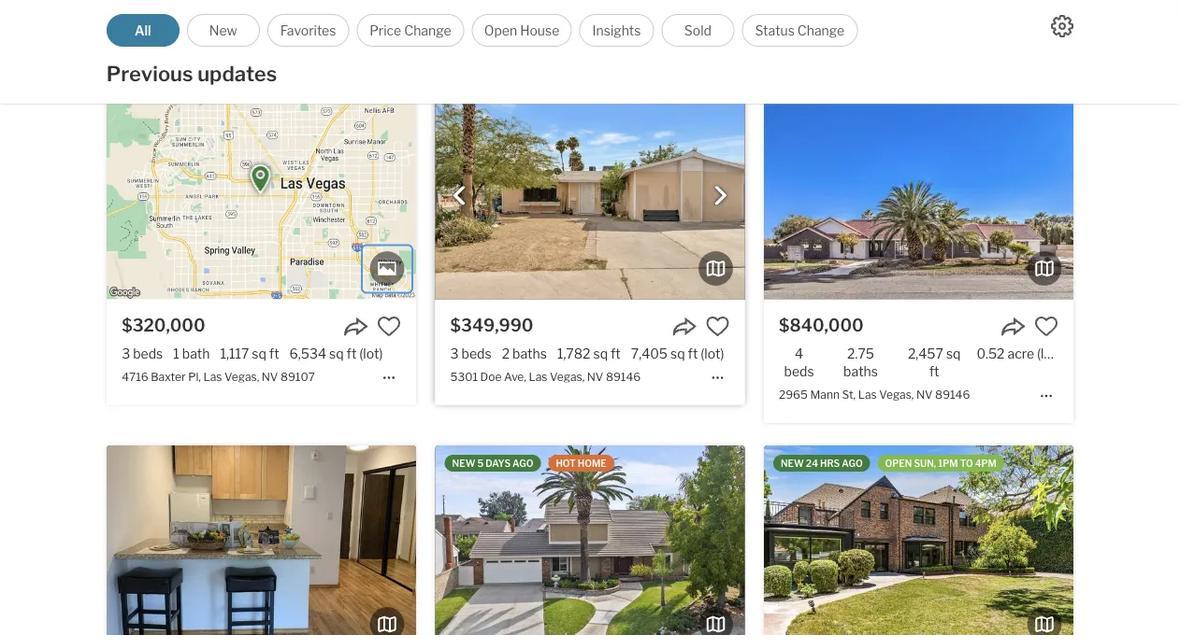 Task type: describe. For each thing, give the bounding box(es) containing it.
ft for 910 sq ft
[[601, 8, 611, 24]]

baths for 1,782 sq ft
[[513, 347, 547, 363]]

ft for 1,575 sq ft
[[283, 8, 293, 24]]

new for new 5 days ago
[[452, 459, 475, 470]]

photo of 2965 mann st, las vegas, nv 89146 image
[[764, 90, 1073, 300]]

6,534
[[290, 347, 326, 363]]

21520
[[450, 32, 484, 46]]

89107
[[280, 371, 315, 384]]

favorite button checkbox for $349,990
[[705, 315, 730, 339]]

updates
[[197, 61, 277, 87]]

beds for 2,457 sq ft
[[784, 365, 814, 381]]

0 horizontal spatial st,
[[211, 32, 224, 46]]

23500
[[779, 32, 816, 46]]

baths for 910 sq ft
[[512, 8, 546, 24]]

calabasas,
[[966, 32, 1022, 46]]

price change
[[370, 22, 451, 38]]

pl,
[[188, 371, 201, 384]]

hills, for 910 sq ft
[[646, 32, 670, 46]]

22243-
[[122, 32, 161, 46]]

vegas, for $349,990
[[550, 371, 585, 384]]

hot home
[[556, 459, 607, 470]]

doe
[[480, 371, 502, 384]]

favorite button image for $320,000
[[377, 315, 401, 339]]

23500 park sorrento unit d23, calabasas, ca 91302
[[779, 32, 1077, 46]]

#120,
[[559, 32, 588, 46]]

baths for 1,575 sq ft
[[184, 8, 219, 24]]

3 beds for 3.5 baths
[[779, 8, 820, 24]]

3 up 23500
[[779, 8, 787, 24]]

3 baths
[[173, 8, 219, 24]]

2,457 sq ft
[[908, 347, 961, 381]]

status change
[[755, 22, 845, 38]]

house
[[520, 22, 559, 38]]

next button image
[[711, 187, 730, 206]]

ca for 910 sq ft
[[672, 32, 688, 46]]

1
[[173, 347, 179, 363]]

5301 doe ave, las vegas, nv 89146
[[450, 371, 641, 384]]

unit
[[916, 32, 937, 46]]

2965
[[779, 389, 808, 402]]

ft for 6,534 sq ft (lot)
[[347, 347, 357, 363]]

91367 for 910 sq ft
[[691, 32, 725, 46]]

photo of 5301 doe ave, las vegas, nv 89146 image
[[435, 90, 745, 300]]

previous
[[106, 61, 193, 87]]

insights
[[592, 22, 641, 38]]

all
[[135, 22, 151, 38]]

Price Change radio
[[357, 14, 464, 47]]

1pm
[[938, 459, 958, 470]]

2 up 21520
[[450, 8, 458, 24]]

photo of 22100 burbank blvd unit 350f, los angeles, ca 91367 image
[[107, 446, 416, 636]]

5301
[[450, 371, 478, 384]]

favorites
[[280, 22, 336, 38]]

sq for 1,117
[[252, 347, 266, 363]]

previous updates
[[106, 61, 277, 87]]

nv for $349,990
[[587, 371, 603, 384]]

to
[[960, 459, 973, 470]]

4pm
[[975, 459, 997, 470]]

option group containing all
[[106, 14, 858, 47]]

beds for 1,117 sq ft
[[133, 347, 163, 363]]

favorite button checkbox
[[377, 315, 401, 339]]

2 beds
[[450, 8, 491, 24]]

4
[[795, 347, 803, 363]]

1,117 sq ft
[[220, 347, 279, 363]]

3 up the 1/2
[[173, 8, 182, 24]]

1,575
[[229, 8, 263, 24]]

Open House radio
[[472, 14, 572, 47]]

nv for $320,000
[[262, 371, 278, 384]]

photo of 880 vista cir, brea, ca 92821 image
[[435, 446, 745, 636]]

5
[[477, 459, 484, 470]]

new for new 24 hrs ago
[[781, 459, 804, 470]]

1,575 sq ft
[[229, 8, 293, 24]]

0.52 acre (lot)
[[977, 347, 1061, 363]]

1 bath
[[173, 347, 210, 363]]

3 beds for 1 bath
[[122, 347, 163, 363]]

beds for 1,782 sq ft
[[462, 347, 492, 363]]

park
[[818, 32, 849, 46]]

0.52
[[977, 347, 1005, 363]]

Status Change radio
[[742, 14, 858, 47]]

beds up 23500
[[790, 8, 820, 24]]

hills, for 1,575 sq ft
[[282, 32, 307, 46]]

1,117
[[220, 347, 249, 363]]

open sun, 1pm to 4pm
[[885, 459, 997, 470]]

vegas, for $320,000
[[224, 371, 259, 384]]

3 beds for 3 baths
[[122, 8, 163, 24]]

24
[[806, 459, 818, 470]]

ave,
[[504, 371, 526, 384]]

2.75 baths
[[844, 347, 878, 381]]

2 baths for 2 beds
[[501, 8, 546, 24]]

acre
[[1008, 347, 1034, 363]]

beds for 910 sq ft
[[461, 8, 491, 24]]

91302
[[1043, 32, 1077, 46]]

3 for 1,782 sq ft
[[450, 347, 459, 363]]

favorite button image for $349,990
[[705, 315, 730, 339]]

sun,
[[914, 459, 936, 470]]

open
[[885, 459, 912, 470]]

las for $320,000
[[203, 371, 222, 384]]

baths up sorrento at the top
[[853, 8, 887, 24]]

sold
[[684, 22, 712, 38]]

1,782
[[557, 347, 591, 363]]

6,534 sq ft (lot)
[[290, 347, 383, 363]]



Task type: vqa. For each thing, say whether or not it's contained in the screenshot.
Marcos, to the right
no



Task type: locate. For each thing, give the bounding box(es) containing it.
1 favorite button image from the left
[[377, 315, 401, 339]]

22243-1/2 erwin st, woodland hills, ca 91367
[[122, 32, 361, 46]]

2 baths up burbank on the left top of the page
[[501, 8, 546, 24]]

3 for 1,575 sq ft
[[122, 8, 130, 24]]

woodland down the 1,575
[[227, 32, 280, 46]]

ago
[[513, 459, 533, 470], [842, 459, 863, 470]]

las right pl,
[[203, 371, 222, 384]]

2 change from the left
[[798, 22, 845, 38]]

0 horizontal spatial 91367
[[327, 32, 361, 46]]

ft left 7,405
[[611, 347, 621, 363]]

woodland
[[227, 32, 280, 46], [590, 32, 643, 46]]

favorite button checkbox up the acre
[[1034, 315, 1058, 339]]

1 horizontal spatial nv
[[587, 371, 603, 384]]

1 horizontal spatial woodland
[[590, 32, 643, 46]]

sorrento
[[851, 32, 913, 46]]

ca for 1,575 sq ft
[[309, 32, 325, 46]]

3 beds
[[122, 8, 163, 24], [779, 8, 820, 24], [122, 347, 163, 363], [450, 347, 492, 363]]

Sold radio
[[661, 14, 734, 47]]

d23,
[[940, 32, 964, 46]]

1 (lot) from the left
[[359, 347, 383, 363]]

ft
[[283, 8, 293, 24], [601, 8, 611, 24], [269, 347, 279, 363], [347, 347, 357, 363], [611, 347, 621, 363], [688, 347, 698, 363], [929, 365, 939, 381]]

vegas, down 2,457 sq ft
[[879, 389, 914, 402]]

1 horizontal spatial 89146
[[935, 389, 970, 402]]

ft for 1,782 sq ft
[[611, 347, 621, 363]]

las for $840,000
[[858, 389, 877, 402]]

(lot) right 7,405
[[701, 347, 724, 363]]

sq for 7,405
[[671, 347, 685, 363]]

3 beds up 22243-
[[122, 8, 163, 24]]

st, right 'mann'
[[842, 389, 856, 402]]

1 hills, from the left
[[282, 32, 307, 46]]

open
[[484, 22, 517, 38]]

sq right 1,117
[[252, 347, 266, 363]]

favorite button checkbox up '7,405 sq ft (lot)'
[[705, 315, 730, 339]]

vegas,
[[224, 371, 259, 384], [550, 371, 585, 384], [879, 389, 914, 402]]

days
[[486, 459, 511, 470]]

3 favorite button image from the left
[[1034, 315, 1058, 339]]

2 horizontal spatial nv
[[916, 389, 933, 402]]

new
[[452, 459, 475, 470], [781, 459, 804, 470]]

hrs
[[820, 459, 840, 470]]

0 horizontal spatial woodland
[[227, 32, 280, 46]]

nv
[[262, 371, 278, 384], [587, 371, 603, 384], [916, 389, 933, 402]]

1 horizontal spatial (lot)
[[701, 347, 724, 363]]

0 horizontal spatial vegas,
[[224, 371, 259, 384]]

2
[[450, 8, 458, 24], [501, 8, 509, 24], [502, 347, 510, 363]]

0 horizontal spatial 89146
[[606, 371, 641, 384]]

91367 for 1,575 sq ft
[[327, 32, 361, 46]]

(lot) right the acre
[[1037, 347, 1061, 363]]

sq right the 1,575
[[266, 8, 280, 24]]

3 (lot) from the left
[[1037, 347, 1061, 363]]

open house
[[484, 22, 559, 38]]

2 up burbank on the left top of the page
[[501, 8, 509, 24]]

baths up "ave,"
[[513, 347, 547, 363]]

89146 down 7,405
[[606, 371, 641, 384]]

ft for 7,405 sq ft (lot)
[[688, 347, 698, 363]]

ft right the 1,575
[[283, 8, 293, 24]]

new left 5
[[452, 459, 475, 470]]

2 baths up "ave,"
[[502, 347, 547, 363]]

1/2
[[161, 32, 176, 46]]

89146 for $840,000
[[935, 389, 970, 402]]

1 woodland from the left
[[227, 32, 280, 46]]

vegas, for $840,000
[[879, 389, 914, 402]]

2 horizontal spatial vegas,
[[879, 389, 914, 402]]

blvd
[[533, 32, 556, 46]]

new left '24'
[[781, 459, 804, 470]]

sq right 910
[[583, 8, 598, 24]]

1 horizontal spatial st,
[[842, 389, 856, 402]]

new 5 days ago
[[452, 459, 533, 470]]

910
[[557, 8, 580, 24]]

beds up '4716'
[[133, 347, 163, 363]]

0 horizontal spatial nv
[[262, 371, 278, 384]]

1 horizontal spatial favorite button image
[[705, 315, 730, 339]]

ft right 6,534
[[347, 347, 357, 363]]

Insights radio
[[579, 14, 654, 47]]

1 horizontal spatial new
[[781, 459, 804, 470]]

91367 left price
[[327, 32, 361, 46]]

favorite button image up 6,534 sq ft (lot)
[[377, 315, 401, 339]]

woodland for 910 sq ft
[[590, 32, 643, 46]]

3.5 baths
[[831, 8, 887, 24]]

0 vertical spatial 89146
[[606, 371, 641, 384]]

woodland down 910 sq ft
[[590, 32, 643, 46]]

1 vertical spatial 2 baths
[[502, 347, 547, 363]]

1 ago from the left
[[513, 459, 533, 470]]

2 (lot) from the left
[[701, 347, 724, 363]]

1 ca from the left
[[309, 32, 325, 46]]

2 favorite button checkbox from the left
[[1034, 315, 1058, 339]]

3.5
[[831, 8, 850, 24]]

2 horizontal spatial (lot)
[[1037, 347, 1061, 363]]

2 new from the left
[[781, 459, 804, 470]]

2 2 baths from the top
[[502, 347, 547, 363]]

1 vertical spatial st,
[[842, 389, 856, 402]]

sq for 1,575
[[266, 8, 280, 24]]

1 horizontal spatial vegas,
[[550, 371, 585, 384]]

beds up 22243-
[[133, 8, 163, 24]]

photo of 626 n crescent dr, beverly hills, ca 90210 image
[[764, 446, 1073, 636]]

2 for 2 beds
[[501, 8, 509, 24]]

4716 baxter pl, las vegas, nv 89107 image
[[107, 90, 416, 300]]

ca
[[309, 32, 325, 46], [672, 32, 688, 46], [1025, 32, 1041, 46]]

ago right the hrs
[[842, 459, 863, 470]]

ft up the 21520 burbank blvd #120, woodland hills, ca 91367
[[601, 8, 611, 24]]

option group
[[106, 14, 858, 47]]

3 beds up '4716'
[[122, 347, 163, 363]]

910 sq ft
[[557, 8, 611, 24]]

ca left price
[[309, 32, 325, 46]]

new
[[209, 22, 237, 38]]

0 horizontal spatial new
[[452, 459, 475, 470]]

las right "ave,"
[[529, 371, 547, 384]]

0 horizontal spatial favorite button checkbox
[[705, 315, 730, 339]]

91367
[[327, 32, 361, 46], [691, 32, 725, 46]]

ago for new 24 hrs ago
[[842, 459, 863, 470]]

nv down 2,457 sq ft
[[916, 389, 933, 402]]

2965 mann st, las vegas, nv 89146
[[779, 389, 970, 402]]

3 beds up 23500
[[779, 8, 820, 24]]

sq right 7,405
[[671, 347, 685, 363]]

1 horizontal spatial favorite button checkbox
[[1034, 315, 1058, 339]]

3 for 1,117 sq ft
[[122, 347, 130, 363]]

0 horizontal spatial hills,
[[282, 32, 307, 46]]

ft right 7,405
[[688, 347, 698, 363]]

1 horizontal spatial ago
[[842, 459, 863, 470]]

2,457
[[908, 347, 943, 363]]

las for $349,990
[[529, 371, 547, 384]]

beds up 21520
[[461, 8, 491, 24]]

2 favorite button image from the left
[[705, 315, 730, 339]]

1 2 baths from the top
[[501, 8, 546, 24]]

1 91367 from the left
[[327, 32, 361, 46]]

change
[[404, 22, 451, 38], [798, 22, 845, 38]]

3 beds for 2 baths
[[450, 347, 492, 363]]

0 horizontal spatial ca
[[309, 32, 325, 46]]

new 24 hrs ago
[[781, 459, 863, 470]]

2 hills, from the left
[[646, 32, 670, 46]]

baths up blvd
[[512, 8, 546, 24]]

2 horizontal spatial ca
[[1025, 32, 1041, 46]]

hills, left sold
[[646, 32, 670, 46]]

woodland for 1,575 sq ft
[[227, 32, 280, 46]]

1,782 sq ft
[[557, 347, 621, 363]]

1 new from the left
[[452, 459, 475, 470]]

2 horizontal spatial las
[[858, 389, 877, 402]]

4 beds
[[784, 347, 814, 381]]

burbank
[[487, 32, 531, 46]]

4716
[[122, 371, 148, 384]]

beds
[[133, 8, 163, 24], [461, 8, 491, 24], [790, 8, 820, 24], [133, 347, 163, 363], [462, 347, 492, 363], [784, 365, 814, 381]]

7,405 sq ft (lot)
[[631, 347, 724, 363]]

2 91367 from the left
[[691, 32, 725, 46]]

ca left 91302
[[1025, 32, 1041, 46]]

erwin
[[179, 32, 208, 46]]

ago right days
[[513, 459, 533, 470]]

favorite button image up the acre
[[1034, 315, 1058, 339]]

price
[[370, 22, 401, 38]]

change for price change
[[404, 22, 451, 38]]

1 horizontal spatial las
[[529, 371, 547, 384]]

Favorites radio
[[267, 14, 349, 47]]

91367 left status
[[691, 32, 725, 46]]

baxter
[[151, 371, 186, 384]]

ft for 2,457 sq ft
[[929, 365, 939, 381]]

1 horizontal spatial hills,
[[646, 32, 670, 46]]

89146 for $349,990
[[606, 371, 641, 384]]

21520 burbank blvd #120, woodland hills, ca 91367
[[450, 32, 725, 46]]

2 baths
[[501, 8, 546, 24], [502, 347, 547, 363]]

1 horizontal spatial change
[[798, 22, 845, 38]]

3 left all
[[122, 8, 130, 24]]

vegas, down 1,117
[[224, 371, 259, 384]]

nv left 89107
[[262, 371, 278, 384]]

ft down 2,457
[[929, 365, 939, 381]]

(lot) for $349,990
[[701, 347, 724, 363]]

vegas, down 1,782
[[550, 371, 585, 384]]

favorite button image
[[377, 315, 401, 339], [705, 315, 730, 339], [1034, 315, 1058, 339]]

baths up erwin
[[184, 8, 219, 24]]

$840,000
[[779, 316, 864, 336]]

beds up 5301
[[462, 347, 492, 363]]

status
[[755, 22, 795, 38]]

ca right insights radio
[[672, 32, 688, 46]]

ft left 6,534
[[269, 347, 279, 363]]

1 horizontal spatial 91367
[[691, 32, 725, 46]]

0 horizontal spatial change
[[404, 22, 451, 38]]

sq inside 2,457 sq ft
[[946, 347, 961, 363]]

favorite button checkbox for $840,000
[[1034, 315, 1058, 339]]

sq for 6,534
[[329, 347, 344, 363]]

2 up "ave,"
[[502, 347, 510, 363]]

2 ago from the left
[[842, 459, 863, 470]]

2 woodland from the left
[[590, 32, 643, 46]]

3 ca from the left
[[1025, 32, 1041, 46]]

2.75
[[847, 347, 874, 363]]

favorite button image for $840,000
[[1034, 315, 1058, 339]]

hills, down the 1,575 sq ft
[[282, 32, 307, 46]]

0 horizontal spatial (lot)
[[359, 347, 383, 363]]

mann
[[810, 389, 840, 402]]

0 horizontal spatial las
[[203, 371, 222, 384]]

89146
[[606, 371, 641, 384], [935, 389, 970, 402]]

0 vertical spatial st,
[[211, 32, 224, 46]]

favorite button image up '7,405 sq ft (lot)'
[[705, 315, 730, 339]]

1 favorite button checkbox from the left
[[705, 315, 730, 339]]

$349,990
[[450, 316, 533, 336]]

2 for 3 beds
[[502, 347, 510, 363]]

hills,
[[282, 32, 307, 46], [646, 32, 670, 46]]

baths down 2.75 at the bottom of page
[[844, 365, 878, 381]]

beds for 1,575 sq ft
[[133, 8, 163, 24]]

sq for 1,782
[[593, 347, 608, 363]]

las down the 2.75 baths
[[858, 389, 877, 402]]

previous button image
[[450, 187, 469, 206]]

change for status change
[[798, 22, 845, 38]]

1 vertical spatial 89146
[[935, 389, 970, 402]]

las
[[203, 371, 222, 384], [529, 371, 547, 384], [858, 389, 877, 402]]

New radio
[[187, 14, 260, 47]]

2 ca from the left
[[672, 32, 688, 46]]

(lot)
[[359, 347, 383, 363], [701, 347, 724, 363], [1037, 347, 1061, 363]]

2 baths for 3 beds
[[502, 347, 547, 363]]

3 up 5301
[[450, 347, 459, 363]]

nv for $840,000
[[916, 389, 933, 402]]

$320,000
[[122, 316, 205, 336]]

7,405
[[631, 347, 668, 363]]

st, right erwin
[[211, 32, 224, 46]]

home
[[578, 459, 607, 470]]

ago for new 5 days ago
[[513, 459, 533, 470]]

1 change from the left
[[404, 22, 451, 38]]

hot
[[556, 459, 576, 470]]

beds down 4
[[784, 365, 814, 381]]

sq
[[266, 8, 280, 24], [583, 8, 598, 24], [252, 347, 266, 363], [329, 347, 344, 363], [593, 347, 608, 363], [671, 347, 685, 363], [946, 347, 961, 363]]

bath
[[182, 347, 210, 363]]

ft inside 2,457 sq ft
[[929, 365, 939, 381]]

favorite button checkbox
[[705, 315, 730, 339], [1034, 315, 1058, 339]]

sq right 1,782
[[593, 347, 608, 363]]

sq for 910
[[583, 8, 598, 24]]

0 horizontal spatial favorite button image
[[377, 315, 401, 339]]

sq right 6,534
[[329, 347, 344, 363]]

All radio
[[106, 14, 179, 47]]

baths for 2,457 sq ft
[[844, 365, 878, 381]]

3 beds up 5301
[[450, 347, 492, 363]]

4716 baxter pl, las vegas, nv 89107
[[122, 371, 315, 384]]

3 up '4716'
[[122, 347, 130, 363]]

2 horizontal spatial favorite button image
[[1034, 315, 1058, 339]]

3
[[122, 8, 130, 24], [173, 8, 182, 24], [779, 8, 787, 24], [122, 347, 130, 363], [450, 347, 459, 363]]

(lot) down favorite button checkbox at the left of the page
[[359, 347, 383, 363]]

nv down 1,782 sq ft
[[587, 371, 603, 384]]

0 horizontal spatial ago
[[513, 459, 533, 470]]

sq right 2,457
[[946, 347, 961, 363]]

sq for 2,457
[[946, 347, 961, 363]]

(lot) for $320,000
[[359, 347, 383, 363]]

1 horizontal spatial ca
[[672, 32, 688, 46]]

89146 down 2,457 sq ft
[[935, 389, 970, 402]]

ft for 1,117 sq ft
[[269, 347, 279, 363]]

0 vertical spatial 2 baths
[[501, 8, 546, 24]]



